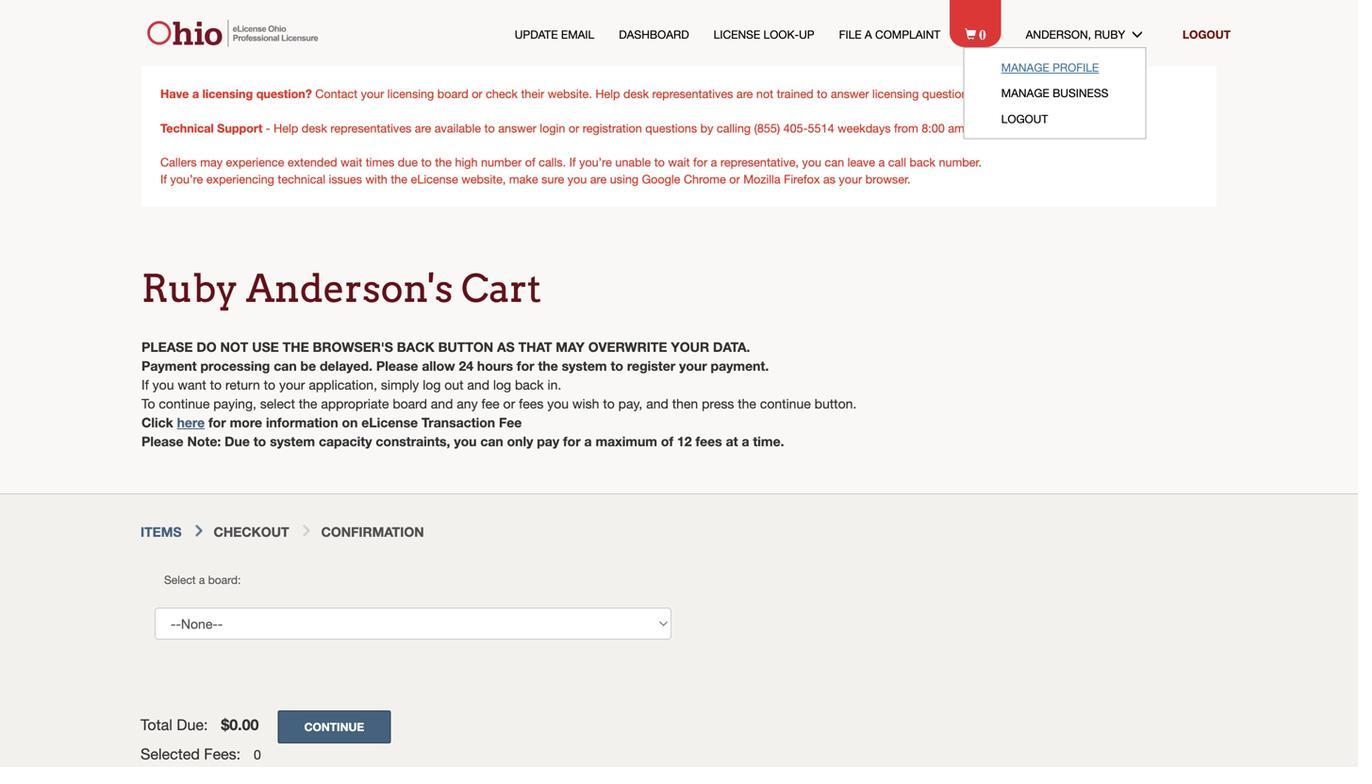Task type: describe. For each thing, give the bounding box(es) containing it.
file a complaint link
[[839, 26, 941, 42]]

if inside please do not use the browser's back button as that may overwrite your data. payment processing can be delayed. please allow 24 hours for the system to register your payment. if you want to return to your application, simply log out and log back in. to continue paying, select the appropriate board and any fee or fees you wish to pay, and then press the continue button. click here for more information on elicense transaction fee please note: due to system capacity constraints, you can only pay for a maximum of 12 fees at a time.
[[142, 377, 149, 392]]

5514
[[808, 121, 835, 135]]

manage business
[[1002, 86, 1109, 100]]

checkout
[[214, 524, 289, 540]]

you down payment
[[153, 377, 174, 392]]

fee
[[499, 415, 522, 430]]

constraints,
[[376, 434, 450, 449]]

1 vertical spatial 0
[[254, 747, 261, 762]]

appropriate
[[321, 396, 389, 411]]

1 vertical spatial logout link
[[1002, 112, 1048, 125]]

5:00
[[982, 121, 1005, 135]]

are inside have a licensing question? contact your licensing board or check their website. help desk representatives are not trained to answer licensing questions.
[[737, 87, 753, 100]]

data.
[[713, 339, 750, 355]]

-
[[266, 121, 270, 135]]

1 vertical spatial you're
[[170, 172, 203, 186]]

fee
[[482, 396, 500, 411]]

processing
[[200, 358, 270, 374]]

in.
[[548, 377, 562, 392]]

0 horizontal spatial licensing
[[202, 86, 253, 100]]

you right 'sure'
[[568, 172, 587, 186]]

experiencing
[[206, 172, 274, 186]]

technical support - help desk representatives are available to answer login or registration questions by calling (855) 405-5514 weekdays from 8:00 am to 5:00 pm est.
[[160, 121, 1053, 135]]

use
[[252, 339, 279, 355]]

license
[[714, 28, 761, 41]]

extended
[[288, 155, 337, 169]]

number.
[[939, 155, 982, 169]]

0 vertical spatial system
[[562, 358, 607, 374]]

registration
[[583, 121, 642, 135]]

dashboard
[[619, 28, 689, 41]]

405-
[[784, 121, 808, 135]]

only
[[507, 434, 533, 449]]

please do not use the browser's back button as that may overwrite your data. payment processing can be delayed. please allow 24 hours for the system to register your payment. if you want to return to your application, simply log out and log back in. to continue paying, select the appropriate board and any fee or fees you wish to pay, and then press the continue button. click here for more information on elicense transaction fee please note: due to system capacity constraints, you can only pay for a maximum of 12 fees at a time.
[[142, 339, 857, 449]]

for down that
[[517, 358, 535, 374]]

call
[[889, 155, 907, 169]]

1 vertical spatial ruby
[[142, 266, 238, 311]]

0 vertical spatial fees
[[519, 396, 544, 411]]

more
[[230, 415, 262, 430]]

press
[[702, 396, 734, 411]]

want
[[178, 377, 206, 392]]

$
[[221, 716, 229, 734]]

the up the "in." at the left of the page
[[538, 358, 558, 374]]

representatives inside have a licensing question? contact your licensing board or check their website. help desk representatives are not trained to answer licensing questions.
[[652, 87, 733, 100]]

are inside technical support - help desk representatives are available to answer login or registration questions by calling (855) 405-5514 weekdays from 8:00 am to 5:00 pm est.
[[415, 121, 431, 135]]

with
[[366, 172, 388, 186]]

website,
[[462, 172, 506, 186]]

0.00
[[229, 716, 259, 734]]

am
[[948, 121, 965, 135]]

a right have
[[192, 86, 199, 100]]

not
[[220, 339, 248, 355]]

menu down image
[[1132, 28, 1158, 39]]

experience
[[226, 155, 284, 169]]

a left call
[[879, 155, 885, 169]]

be
[[301, 358, 316, 374]]

representative,
[[721, 155, 799, 169]]

manage for manage business
[[1002, 86, 1050, 100]]

0 link
[[965, 24, 1002, 42]]

their
[[521, 87, 545, 100]]

selected fees:
[[141, 745, 241, 763]]

file
[[839, 28, 862, 41]]

manage profile
[[1002, 61, 1099, 74]]

2 log from the left
[[493, 377, 511, 392]]

browser.
[[866, 172, 911, 186]]

ruby anderson's cart
[[142, 266, 542, 311]]

overwrite
[[589, 339, 667, 355]]

maximum
[[596, 434, 658, 449]]

answer inside technical support - help desk representatives are available to answer login or registration questions by calling (855) 405-5514 weekdays from 8:00 am to 5:00 pm est.
[[498, 121, 537, 135]]

manage for manage profile
[[1002, 61, 1050, 74]]

look-
[[764, 28, 799, 41]]

select
[[260, 396, 295, 411]]

2 wait from the left
[[668, 155, 690, 169]]

your up select
[[279, 377, 305, 392]]

board inside please do not use the browser's back button as that may overwrite your data. payment processing can be delayed. please allow 24 hours for the system to register your payment. if you want to return to your application, simply log out and log back in. to continue paying, select the appropriate board and any fee or fees you wish to pay, and then press the continue button. click here for more information on elicense transaction fee please note: due to system capacity constraints, you can only pay for a maximum of 12 fees at a time.
[[393, 396, 427, 411]]

can inside callers may experience extended wait times due to the high number of calls. if you're unable to wait for a representative, you can leave a call back number. if you're experiencing technical issues with the elicense website, make sure you are using google chrome or mozilla firefox as your browser.
[[825, 155, 844, 169]]

login
[[540, 121, 565, 135]]

selected
[[141, 745, 200, 763]]

elicense ohio professional licensure image
[[141, 19, 329, 47]]

total due:
[[141, 716, 208, 734]]

of inside please do not use the browser's back button as that may overwrite your data. payment processing can be delayed. please allow 24 hours for the system to register your payment. if you want to return to your application, simply log out and log back in. to continue paying, select the appropriate board and any fee or fees you wish to pay, and then press the continue button. click here for more information on elicense transaction fee please note: due to system capacity constraints, you can only pay for a maximum of 12 fees at a time.
[[661, 434, 674, 449]]

0 horizontal spatial please
[[142, 434, 184, 449]]

due
[[398, 155, 418, 169]]

2 horizontal spatial licensing
[[873, 87, 919, 100]]

you down the "in." at the left of the page
[[547, 396, 569, 411]]

2 vertical spatial can
[[481, 434, 504, 449]]

representatives inside technical support - help desk representatives are available to answer login or registration questions by calling (855) 405-5514 weekdays from 8:00 am to 5:00 pm est.
[[331, 121, 412, 135]]

anderson,
[[1026, 28, 1092, 41]]

1 horizontal spatial and
[[467, 377, 490, 392]]

payment.
[[711, 358, 769, 374]]

high
[[455, 155, 478, 169]]

1 log from the left
[[423, 377, 441, 392]]

check
[[486, 87, 518, 100]]

leave
[[848, 155, 876, 169]]

delayed.
[[320, 358, 373, 374]]

board inside have a licensing question? contact your licensing board or check their website. help desk representatives are not trained to answer licensing questions.
[[438, 87, 469, 100]]

help inside have a licensing question? contact your licensing board or check their website. help desk representatives are not trained to answer licensing questions.
[[596, 87, 620, 100]]

here link
[[177, 415, 205, 430]]

you up firefox
[[802, 155, 822, 169]]

here
[[177, 415, 205, 430]]

0 horizontal spatial and
[[431, 396, 453, 411]]

please
[[142, 339, 193, 355]]

sure
[[542, 172, 564, 186]]

out
[[445, 377, 464, 392]]

may
[[200, 155, 223, 169]]

browser's
[[313, 339, 393, 355]]

desk inside have a licensing question? contact your licensing board or check their website. help desk representatives are not trained to answer licensing questions.
[[624, 87, 649, 100]]



Task type: locate. For each thing, give the bounding box(es) containing it.
1 wait from the left
[[341, 155, 362, 169]]

answer left login
[[498, 121, 537, 135]]

simply
[[381, 377, 419, 392]]

1 horizontal spatial logout link
[[1183, 28, 1231, 41]]

licensing up due
[[388, 87, 434, 100]]

1 vertical spatial board
[[393, 396, 427, 411]]

system down may
[[562, 358, 607, 374]]

questions
[[646, 121, 697, 135]]

anderson's
[[246, 266, 453, 311]]

0 right complaint
[[979, 24, 987, 41]]

from
[[894, 121, 919, 135]]

weekdays
[[838, 121, 891, 135]]

the left the high
[[435, 155, 452, 169]]

representatives up "by"
[[652, 87, 733, 100]]

system down information
[[270, 434, 315, 449]]

1 vertical spatial answer
[[498, 121, 537, 135]]

can down the
[[274, 358, 297, 374]]

0 horizontal spatial help
[[274, 121, 298, 135]]

due:
[[177, 716, 208, 734]]

1 vertical spatial please
[[142, 434, 184, 449]]

0 vertical spatial if
[[569, 155, 576, 169]]

0 horizontal spatial logout
[[1002, 112, 1048, 125]]

log
[[423, 377, 441, 392], [493, 377, 511, 392]]

2 horizontal spatial if
[[569, 155, 576, 169]]

$ 0.00
[[221, 716, 259, 734]]

pay
[[537, 434, 560, 449]]

0 vertical spatial 0
[[979, 24, 987, 41]]

answer inside have a licensing question? contact your licensing board or check their website. help desk representatives are not trained to answer licensing questions.
[[831, 87, 869, 100]]

1 vertical spatial fees
[[696, 434, 722, 449]]

can down fee at the bottom left
[[481, 434, 504, 449]]

register
[[627, 358, 676, 374]]

log down hours at the left of page
[[493, 377, 511, 392]]

0 horizontal spatial representatives
[[331, 121, 412, 135]]

your inside callers may experience extended wait times due to the high number of calls. if you're unable to wait for a representative, you can leave a call back number. if you're experiencing technical issues with the elicense website, make sure you are using google chrome or mozilla firefox as your browser.
[[839, 172, 862, 186]]

a
[[865, 28, 872, 41], [192, 86, 199, 100], [711, 155, 717, 169], [879, 155, 885, 169], [584, 434, 592, 449], [742, 434, 750, 449], [199, 573, 205, 586]]

back left the "in." at the left of the page
[[515, 377, 544, 392]]

1 horizontal spatial licensing
[[388, 87, 434, 100]]

to inside have a licensing question? contact your licensing board or check their website. help desk representatives are not trained to answer licensing questions.
[[817, 87, 828, 100]]

back
[[910, 155, 936, 169], [515, 377, 544, 392]]

ruby up do
[[142, 266, 238, 311]]

for up chrome
[[693, 155, 708, 169]]

technical
[[278, 172, 326, 186]]

1 horizontal spatial continue
[[760, 396, 811, 411]]

2 vertical spatial are
[[590, 172, 607, 186]]

or right login
[[569, 121, 580, 135]]

1 horizontal spatial back
[[910, 155, 936, 169]]

have
[[160, 86, 189, 100]]

application,
[[309, 377, 377, 392]]

1 horizontal spatial wait
[[668, 155, 690, 169]]

board down simply on the left of page
[[393, 396, 427, 411]]

ruby inside anderson, ruby link
[[1095, 28, 1126, 41]]

2 horizontal spatial are
[[737, 87, 753, 100]]

profile
[[1053, 61, 1099, 74]]

are inside callers may experience extended wait times due to the high number of calls. if you're unable to wait for a representative, you can leave a call back number. if you're experiencing technical issues with the elicense website, make sure you are using google chrome or mozilla firefox as your browser.
[[590, 172, 607, 186]]

can up as
[[825, 155, 844, 169]]

manage up manage business
[[1002, 61, 1050, 74]]

1 vertical spatial elicense
[[362, 415, 418, 430]]

0 vertical spatial help
[[596, 87, 620, 100]]

1 vertical spatial logout
[[1002, 112, 1048, 125]]

not
[[757, 87, 774, 100]]

0 horizontal spatial if
[[142, 377, 149, 392]]

the down due
[[391, 172, 408, 186]]

the right press
[[738, 396, 757, 411]]

2 horizontal spatial can
[[825, 155, 844, 169]]

1 vertical spatial help
[[274, 121, 298, 135]]

1 vertical spatial manage
[[1002, 86, 1050, 100]]

back
[[397, 339, 435, 355]]

complaint
[[876, 28, 941, 41]]

est.
[[1029, 121, 1053, 135]]

a right at
[[742, 434, 750, 449]]

representatives up times
[[331, 121, 412, 135]]

wait
[[341, 155, 362, 169], [668, 155, 690, 169]]

fees left at
[[696, 434, 722, 449]]

1 horizontal spatial board
[[438, 87, 469, 100]]

1 vertical spatial system
[[270, 434, 315, 449]]

the
[[283, 339, 309, 355]]

continue up 'time.'
[[760, 396, 811, 411]]

are left not
[[737, 87, 753, 100]]

0 horizontal spatial system
[[270, 434, 315, 449]]

fees up fee at the bottom left
[[519, 396, 544, 411]]

logout down the manage business link
[[1002, 112, 1048, 125]]

manage down manage profile
[[1002, 86, 1050, 100]]

question?
[[256, 86, 312, 100]]

0 vertical spatial manage
[[1002, 61, 1050, 74]]

1 horizontal spatial 0
[[979, 24, 987, 41]]

as
[[824, 172, 836, 186]]

button
[[438, 339, 494, 355]]

logout link right menu down image
[[1183, 28, 1231, 41]]

1 vertical spatial desk
[[302, 121, 327, 135]]

the
[[435, 155, 452, 169], [391, 172, 408, 186], [538, 358, 558, 374], [299, 396, 317, 411], [738, 396, 757, 411]]

support
[[217, 121, 263, 135]]

and down out on the left of page
[[431, 396, 453, 411]]

technical
[[160, 121, 214, 135]]

a up chrome
[[711, 155, 717, 169]]

or inside please do not use the browser's back button as that may overwrite your data. payment processing can be delayed. please allow 24 hours for the system to register your payment. if you want to return to your application, simply log out and log back in. to continue paying, select the appropriate board and any fee or fees you wish to pay, and then press the continue button. click here for more information on elicense transaction fee please note: due to system capacity constraints, you can only pay for a maximum of 12 fees at a time.
[[503, 396, 515, 411]]

file a complaint
[[839, 28, 941, 41]]

desk up registration
[[624, 87, 649, 100]]

answer
[[831, 87, 869, 100], [498, 121, 537, 135]]

2 vertical spatial if
[[142, 377, 149, 392]]

0 horizontal spatial log
[[423, 377, 441, 392]]

0 horizontal spatial back
[[515, 377, 544, 392]]

have a licensing question? contact your licensing board or check their website. help desk representatives are not trained to answer licensing questions.
[[160, 86, 978, 100]]

or right fee
[[503, 396, 515, 411]]

a right select
[[199, 573, 205, 586]]

as
[[497, 339, 515, 355]]

items
[[141, 524, 182, 540]]

fees:
[[204, 745, 241, 763]]

your
[[361, 87, 384, 100], [839, 172, 862, 186], [679, 358, 707, 374], [279, 377, 305, 392]]

1 horizontal spatial can
[[481, 434, 504, 449]]

ruby left menu down image
[[1095, 28, 1126, 41]]

0 vertical spatial board
[[438, 87, 469, 100]]

number
[[481, 155, 522, 169]]

for right pay at left bottom
[[563, 434, 581, 449]]

of left 12
[[661, 434, 674, 449]]

12
[[677, 434, 692, 449]]

0 vertical spatial can
[[825, 155, 844, 169]]

0 vertical spatial logout link
[[1183, 28, 1231, 41]]

0 vertical spatial desk
[[624, 87, 649, 100]]

help inside technical support - help desk representatives are available to answer login or registration questions by calling (855) 405-5514 weekdays from 8:00 am to 5:00 pm est.
[[274, 121, 298, 135]]

logout right menu down image
[[1183, 28, 1231, 41]]

back right call
[[910, 155, 936, 169]]

allow
[[422, 358, 455, 374]]

a right file in the right top of the page
[[865, 28, 872, 41]]

0 horizontal spatial can
[[274, 358, 297, 374]]

1 horizontal spatial help
[[596, 87, 620, 100]]

anderson, ruby link
[[1026, 26, 1158, 42]]

1 vertical spatial representatives
[[331, 121, 412, 135]]

please down click
[[142, 434, 184, 449]]

help up technical support - help desk representatives are available to answer login or registration questions by calling (855) 405-5514 weekdays from 8:00 am to 5:00 pm est.
[[596, 87, 620, 100]]

logout link down the manage business link
[[1002, 112, 1048, 125]]

continue up here "link"
[[159, 396, 210, 411]]

for inside callers may experience extended wait times due to the high number of calls. if you're unable to wait for a representative, you can leave a call back number. if you're experiencing technical issues with the elicense website, make sure you are using google chrome or mozilla firefox as your browser.
[[693, 155, 708, 169]]

licensing
[[202, 86, 253, 100], [388, 87, 434, 100], [873, 87, 919, 100]]

2 continue from the left
[[760, 396, 811, 411]]

due
[[225, 434, 250, 449]]

elicense inside callers may experience extended wait times due to the high number of calls. if you're unable to wait for a representative, you can leave a call back number. if you're experiencing technical issues with the elicense website, make sure you are using google chrome or mozilla firefox as your browser.
[[411, 172, 458, 186]]

time.
[[753, 434, 785, 449]]

if up to
[[142, 377, 149, 392]]

or left mozilla
[[730, 172, 740, 186]]

0 horizontal spatial logout link
[[1002, 112, 1048, 125]]

firefox
[[784, 172, 820, 186]]

calling
[[717, 121, 751, 135]]

0 vertical spatial you're
[[579, 155, 612, 169]]

1 continue from the left
[[159, 396, 210, 411]]

if down callers
[[160, 172, 167, 186]]

may
[[556, 339, 585, 355]]

google
[[642, 172, 681, 186]]

website.
[[548, 87, 592, 100]]

answer up weekdays
[[831, 87, 869, 100]]

0 horizontal spatial continue
[[159, 396, 210, 411]]

return
[[225, 377, 260, 392]]

board up available on the top
[[438, 87, 469, 100]]

0 horizontal spatial board
[[393, 396, 427, 411]]

logout
[[1183, 28, 1231, 41], [1002, 112, 1048, 125]]

your inside have a licensing question? contact your licensing board or check their website. help desk representatives are not trained to answer licensing questions.
[[361, 87, 384, 100]]

or inside technical support - help desk representatives are available to answer login or registration questions by calling (855) 405-5514 weekdays from 8:00 am to 5:00 pm est.
[[569, 121, 580, 135]]

1 horizontal spatial logout
[[1183, 28, 1231, 41]]

a down wish
[[584, 434, 592, 449]]

1 horizontal spatial are
[[590, 172, 607, 186]]

your down your
[[679, 358, 707, 374]]

update
[[515, 28, 558, 41]]

1 horizontal spatial please
[[376, 358, 418, 374]]

2 manage from the top
[[1002, 86, 1050, 100]]

0 vertical spatial logout
[[1183, 28, 1231, 41]]

up
[[799, 28, 815, 41]]

1 horizontal spatial you're
[[579, 155, 612, 169]]

0 horizontal spatial fees
[[519, 396, 544, 411]]

contact
[[315, 87, 358, 100]]

None submit
[[278, 710, 391, 744]]

your down leave
[[839, 172, 862, 186]]

0 horizontal spatial you're
[[170, 172, 203, 186]]

cart
[[461, 266, 542, 311]]

1 horizontal spatial answer
[[831, 87, 869, 100]]

desk up extended
[[302, 121, 327, 135]]

help right -
[[274, 121, 298, 135]]

note:
[[187, 434, 221, 449]]

0 vertical spatial back
[[910, 155, 936, 169]]

0 horizontal spatial answer
[[498, 121, 537, 135]]

update email link
[[515, 26, 595, 42]]

trained
[[777, 87, 814, 100]]

0 horizontal spatial desk
[[302, 121, 327, 135]]

and up any
[[467, 377, 490, 392]]

1 horizontal spatial fees
[[696, 434, 722, 449]]

anderson, ruby
[[1026, 28, 1132, 41]]

update email
[[515, 28, 595, 41]]

0 vertical spatial representatives
[[652, 87, 733, 100]]

wish
[[573, 396, 599, 411]]

select a board:
[[164, 573, 241, 586]]

pm
[[1009, 121, 1026, 135]]

1 horizontal spatial if
[[160, 172, 167, 186]]

the up information
[[299, 396, 317, 411]]

or left check
[[472, 87, 483, 100]]

information
[[266, 415, 338, 430]]

that
[[519, 339, 552, 355]]

0 horizontal spatial are
[[415, 121, 431, 135]]

0 horizontal spatial 0
[[254, 747, 261, 762]]

wait up "issues"
[[341, 155, 362, 169]]

do
[[197, 339, 217, 355]]

times
[[366, 155, 395, 169]]

1 horizontal spatial desk
[[624, 87, 649, 100]]

and right pay,
[[646, 396, 669, 411]]

0 vertical spatial ruby
[[1095, 28, 1126, 41]]

please up simply on the left of page
[[376, 358, 418, 374]]

hours
[[477, 358, 513, 374]]

any
[[457, 396, 478, 411]]

0 vertical spatial are
[[737, 87, 753, 100]]

business
[[1053, 86, 1109, 100]]

0 vertical spatial of
[[525, 155, 536, 169]]

0 horizontal spatial ruby
[[142, 266, 238, 311]]

0 vertical spatial please
[[376, 358, 418, 374]]

for up note:
[[209, 415, 226, 430]]

mozilla
[[744, 172, 781, 186]]

or inside callers may experience extended wait times due to the high number of calls. if you're unable to wait for a representative, you can leave a call back number. if you're experiencing technical issues with the elicense website, make sure you are using google chrome or mozilla firefox as your browser.
[[730, 172, 740, 186]]

1 horizontal spatial system
[[562, 358, 607, 374]]

you're up "using"
[[579, 155, 612, 169]]

if right calls.
[[569, 155, 576, 169]]

by
[[701, 121, 714, 135]]

issues
[[329, 172, 362, 186]]

your right contact
[[361, 87, 384, 100]]

0 horizontal spatial wait
[[341, 155, 362, 169]]

1 horizontal spatial of
[[661, 434, 674, 449]]

1 horizontal spatial log
[[493, 377, 511, 392]]

licensing up from
[[873, 87, 919, 100]]

you're down callers
[[170, 172, 203, 186]]

wait up google
[[668, 155, 690, 169]]

elicense up constraints,
[[362, 415, 418, 430]]

are left "using"
[[590, 172, 607, 186]]

2 horizontal spatial and
[[646, 396, 669, 411]]

your
[[671, 339, 710, 355]]

license look-up
[[714, 28, 815, 41]]

of up make
[[525, 155, 536, 169]]

0 horizontal spatial of
[[525, 155, 536, 169]]

or inside have a licensing question? contact your licensing board or check their website. help desk representatives are not trained to answer licensing questions.
[[472, 87, 483, 100]]

1 manage from the top
[[1002, 61, 1050, 74]]

elicense inside please do not use the browser's back button as that may overwrite your data. payment processing can be delayed. please allow 24 hours for the system to register your payment. if you want to return to your application, simply log out and log back in. to continue paying, select the appropriate board and any fee or fees you wish to pay, and then press the continue button. click here for more information on elicense transaction fee please note: due to system capacity constraints, you can only pay for a maximum of 12 fees at a time.
[[362, 415, 418, 430]]

0 vertical spatial elicense
[[411, 172, 458, 186]]

you down the 'transaction'
[[454, 434, 477, 449]]

back inside callers may experience extended wait times due to the high number of calls. if you're unable to wait for a representative, you can leave a call back number. if you're experiencing technical issues with the elicense website, make sure you are using google chrome or mozilla firefox as your browser.
[[910, 155, 936, 169]]

desk inside technical support - help desk representatives are available to answer login or registration questions by calling (855) 405-5514 weekdays from 8:00 am to 5:00 pm est.
[[302, 121, 327, 135]]

1 vertical spatial back
[[515, 377, 544, 392]]

to
[[817, 87, 828, 100], [484, 121, 495, 135], [968, 121, 979, 135], [421, 155, 432, 169], [654, 155, 665, 169], [611, 358, 624, 374], [210, 377, 222, 392], [264, 377, 276, 392], [603, 396, 615, 411], [254, 434, 266, 449]]

desk
[[624, 87, 649, 100], [302, 121, 327, 135]]

are left available on the top
[[415, 121, 431, 135]]

1 horizontal spatial representatives
[[652, 87, 733, 100]]

0 down 0.00
[[254, 747, 261, 762]]

1 vertical spatial are
[[415, 121, 431, 135]]

1 vertical spatial if
[[160, 172, 167, 186]]

elicense down due
[[411, 172, 458, 186]]

chrome
[[684, 172, 726, 186]]

make
[[509, 172, 538, 186]]

log down allow
[[423, 377, 441, 392]]

manage profile link
[[1002, 61, 1099, 74]]

0 vertical spatial answer
[[831, 87, 869, 100]]

licensing up support
[[202, 86, 253, 100]]

1 horizontal spatial ruby
[[1095, 28, 1126, 41]]

1 vertical spatial of
[[661, 434, 674, 449]]

1 vertical spatial can
[[274, 358, 297, 374]]

back inside please do not use the browser's back button as that may overwrite your data. payment processing can be delayed. please allow 24 hours for the system to register your payment. if you want to return to your application, simply log out and log back in. to continue paying, select the appropriate board and any fee or fees you wish to pay, and then press the continue button. click here for more information on elicense transaction fee please note: due to system capacity constraints, you can only pay for a maximum of 12 fees at a time.
[[515, 377, 544, 392]]

board:
[[208, 573, 241, 586]]

of inside callers may experience extended wait times due to the high number of calls. if you're unable to wait for a representative, you can leave a call back number. if you're experiencing technical issues with the elicense website, make sure you are using google chrome or mozilla firefox as your browser.
[[525, 155, 536, 169]]



Task type: vqa. For each thing, say whether or not it's contained in the screenshot.
Street Address Line 1
no



